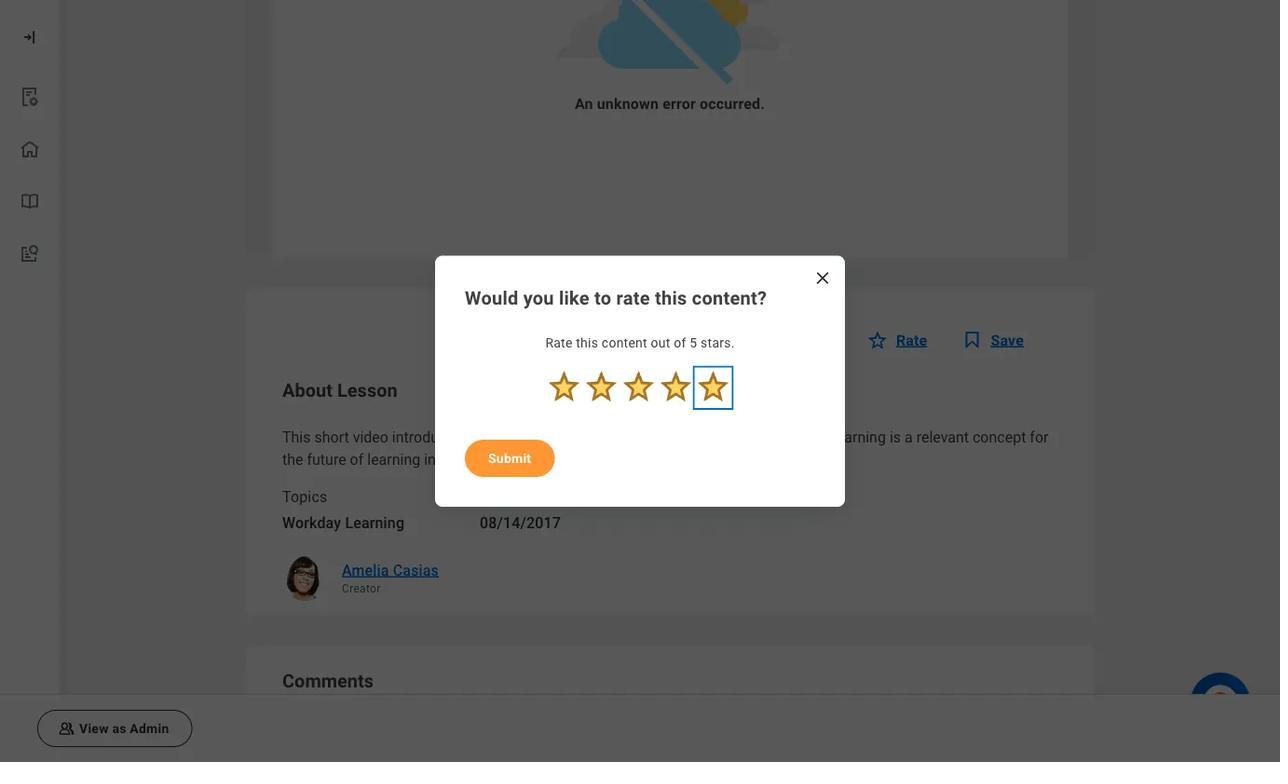 Task type: locate. For each thing, give the bounding box(es) containing it.
2 peer from the left
[[795, 428, 825, 446]]

of left 5 at the right
[[674, 335, 686, 351]]

out
[[651, 335, 670, 351]]

2 video from the left
[[586, 428, 622, 446]]

0 horizontal spatial learning
[[345, 514, 404, 532]]

workplace.
[[464, 451, 536, 468]]

0 horizontal spatial this
[[576, 335, 598, 351]]

08/14/2017
[[480, 514, 561, 532]]

is
[[890, 428, 901, 446]]

home image
[[19, 138, 41, 160]]

rate inside button
[[896, 331, 927, 349]]

a
[[905, 428, 913, 446]]

5
[[690, 335, 697, 351]]

peer right why
[[795, 428, 825, 446]]

1 vertical spatial of
[[350, 451, 364, 468]]

0 horizontal spatial video
[[353, 428, 388, 446]]

1 horizontal spatial of
[[674, 335, 686, 351]]

1 peer from the left
[[491, 428, 521, 446]]

this right rate
[[655, 287, 687, 309]]

of right future
[[350, 451, 364, 468]]

learning
[[367, 451, 420, 468]]

would you like to rate this content? dialog
[[435, 256, 845, 507]]

rate inside dialog
[[545, 335, 573, 351]]

date added 08/14/2017
[[480, 488, 561, 532]]

rate right star image
[[896, 331, 927, 349]]

added
[[515, 488, 558, 506]]

lesson
[[337, 379, 398, 401]]

this
[[655, 287, 687, 309], [576, 335, 598, 351]]

0 vertical spatial this
[[655, 287, 687, 309]]

learning inside topics workday learning
[[345, 514, 404, 532]]

the right in at the bottom left of the page
[[440, 451, 461, 468]]

1 horizontal spatial video
[[586, 428, 622, 446]]

the
[[467, 428, 488, 446], [282, 451, 303, 468], [440, 451, 461, 468]]

learning
[[525, 428, 583, 446], [828, 428, 886, 446], [345, 514, 404, 532]]

peer up submit
[[491, 428, 521, 446]]

list
[[0, 71, 60, 280]]

0 vertical spatial of
[[674, 335, 686, 351]]

video left course, at the bottom of page
[[586, 428, 622, 446]]

would
[[465, 287, 518, 309]]

video
[[353, 428, 388, 446], [586, 428, 622, 446]]

for
[[1030, 428, 1049, 446]]

learning up submit
[[525, 428, 583, 446]]

0 horizontal spatial rate
[[545, 335, 573, 351]]

1 horizontal spatial this
[[655, 287, 687, 309]]

book open image
[[19, 190, 41, 212]]

0 horizontal spatial peer
[[491, 428, 521, 446]]

submit button
[[465, 440, 555, 477]]

this left content
[[576, 335, 598, 351]]

1 horizontal spatial learning
[[525, 428, 583, 446]]

of inside would you like to rate this content? dialog
[[674, 335, 686, 351]]

peer
[[491, 428, 521, 446], [795, 428, 825, 446]]

submit
[[488, 450, 531, 466]]

content?
[[692, 287, 767, 309]]

0 horizontal spatial the
[[282, 451, 303, 468]]

1 horizontal spatial peer
[[795, 428, 825, 446]]

star image
[[866, 329, 889, 352]]

of
[[674, 335, 686, 351], [350, 451, 364, 468]]

video up "learning" on the bottom of the page
[[353, 428, 388, 446]]

rate down like
[[545, 335, 573, 351]]

relevant
[[916, 428, 969, 446]]

view as admin
[[79, 721, 169, 736]]

occurred.
[[700, 96, 765, 113]]

amelia
[[342, 562, 389, 579]]

amelia casias creator
[[342, 562, 439, 596]]

topics workday learning
[[282, 488, 404, 532]]

view
[[79, 721, 109, 736]]

0 horizontal spatial of
[[350, 451, 364, 468]]

rate button
[[866, 318, 939, 363]]

rate
[[896, 331, 927, 349], [545, 335, 573, 351]]

x image
[[813, 269, 832, 287]]

error
[[663, 96, 696, 113]]

in
[[424, 451, 436, 468]]

topics
[[282, 488, 327, 506]]

like
[[559, 287, 590, 309]]

learning up "amelia"
[[345, 514, 404, 532]]

1 horizontal spatial rate
[[896, 331, 927, 349]]

concept
[[973, 428, 1026, 446]]

to
[[594, 287, 611, 309]]

explains
[[706, 428, 761, 446]]

the up workplace.
[[467, 428, 488, 446]]

learning left is
[[828, 428, 886, 446]]

the down this
[[282, 451, 303, 468]]

an
[[575, 96, 593, 113]]

unknown
[[597, 96, 659, 113]]

as
[[112, 721, 126, 736]]

stars.
[[701, 335, 735, 351]]



Task type: describe. For each thing, give the bounding box(es) containing it.
1 horizontal spatial the
[[440, 451, 461, 468]]

why
[[764, 428, 791, 446]]

creator
[[342, 583, 381, 596]]

an unknown error occurred.
[[575, 96, 765, 113]]

rate this content out of 5 stars.
[[545, 335, 735, 351]]

workday
[[282, 514, 341, 532]]

course,
[[626, 428, 674, 446]]

2 horizontal spatial learning
[[828, 428, 886, 446]]

this
[[282, 428, 311, 446]]

this short video introduced the peer learning video course, and explains why peer learning is a relevant concept for the future of learning in the workplace.
[[282, 428, 1049, 468]]

you
[[523, 287, 554, 309]]

1 video from the left
[[353, 428, 388, 446]]

view as admin button
[[37, 710, 192, 747]]

rate
[[616, 287, 650, 309]]

rate for rate
[[896, 331, 927, 349]]

introduced
[[392, 428, 463, 446]]

about
[[282, 379, 333, 401]]

future
[[307, 451, 346, 468]]

casias
[[393, 562, 439, 579]]

of inside this short video introduced the peer learning video course, and explains why peer learning is a relevant concept for the future of learning in the workplace.
[[350, 451, 364, 468]]

short
[[314, 428, 349, 446]]

1 vertical spatial this
[[576, 335, 598, 351]]

2 horizontal spatial the
[[467, 428, 488, 446]]

admin
[[130, 721, 169, 736]]

date
[[480, 488, 511, 506]]

rate for rate this content out of 5 stars.
[[545, 335, 573, 351]]

content
[[602, 335, 647, 351]]

about lesson
[[282, 379, 398, 401]]

and
[[677, 428, 702, 446]]

would you like to rate this content?
[[465, 287, 767, 309]]

media classroom image
[[57, 719, 75, 738]]

report parameter image
[[19, 86, 41, 108]]

comments
[[282, 670, 374, 692]]



Task type: vqa. For each thing, say whether or not it's contained in the screenshot.
Lesson at left
yes



